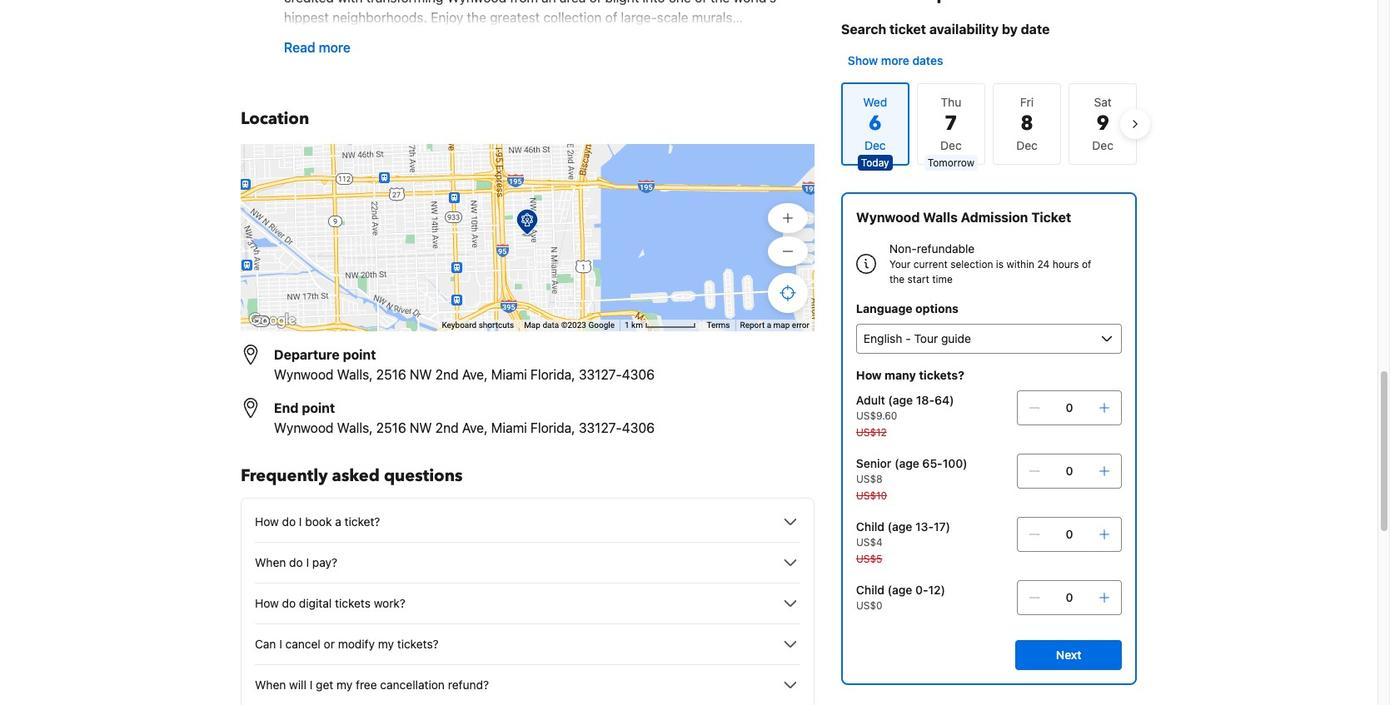 Task type: describe. For each thing, give the bounding box(es) containing it.
keyboard shortcuts
[[442, 321, 514, 330]]

point for departure point
[[343, 347, 376, 362]]

pay?
[[312, 556, 338, 570]]

report
[[740, 321, 765, 330]]

senior
[[857, 457, 892, 471]]

current
[[914, 258, 948, 271]]

adult (age 18-64) us$9.60
[[857, 393, 955, 422]]

how do i book a ticket? button
[[255, 512, 801, 532]]

search ticket availability by date
[[842, 22, 1050, 37]]

33127- for end point wynwood walls, 2516 nw 2nd ave, miami florida, 33127-4306
[[579, 421, 622, 436]]

fri
[[1021, 95, 1034, 109]]

departure point wynwood walls, 2516 nw 2nd ave, miami florida, 33127-4306
[[274, 347, 655, 382]]

4306 for departure point wynwood walls, 2516 nw 2nd ave, miami florida, 33127-4306
[[622, 367, 655, 382]]

map
[[524, 321, 541, 330]]

walls
[[924, 210, 958, 225]]

(age for 0-
[[888, 583, 913, 597]]

dec for 7
[[941, 138, 962, 152]]

report a map error
[[740, 321, 810, 330]]

start
[[908, 273, 930, 286]]

2nd for departure point
[[436, 367, 459, 382]]

i for book
[[299, 515, 302, 529]]

1 km
[[625, 321, 645, 330]]

terms link
[[707, 321, 730, 330]]

how many tickets?
[[857, 368, 965, 382]]

can i cancel or modify my tickets?
[[255, 637, 439, 652]]

us$0
[[857, 600, 883, 612]]

child (age 0-12) us$0
[[857, 583, 946, 612]]

error
[[792, 321, 810, 330]]

read more button
[[274, 27, 361, 67]]

end point wynwood walls, 2516 nw 2nd ave, miami florida, 33127-4306
[[274, 401, 655, 436]]

tomorrow
[[928, 157, 975, 169]]

child (age 13-17) us$4
[[857, 520, 951, 549]]

digital
[[299, 597, 332, 611]]

do for tickets
[[282, 597, 296, 611]]

sat 9 dec
[[1093, 95, 1114, 152]]

do for pay?
[[289, 556, 303, 570]]

2516 for end point
[[376, 421, 406, 436]]

cancellation
[[380, 678, 445, 692]]

child for child (age 0-12)
[[857, 583, 885, 597]]

map
[[774, 321, 790, 330]]

google
[[589, 321, 615, 330]]

when for when will i get my free cancellation refund?
[[255, 678, 286, 692]]

dec for 8
[[1017, 138, 1038, 152]]

map region
[[241, 144, 815, 332]]

8
[[1021, 110, 1034, 137]]

report a map error link
[[740, 321, 810, 330]]

asked
[[332, 465, 380, 487]]

non-
[[890, 242, 917, 256]]

1 horizontal spatial my
[[378, 637, 394, 652]]

how do digital tickets work? button
[[255, 594, 801, 614]]

language
[[857, 302, 913, 316]]

when for when do i pay?
[[255, 556, 286, 570]]

read more
[[284, 40, 351, 55]]

2nd for end point
[[436, 421, 459, 436]]

many
[[885, 368, 916, 382]]

will
[[289, 678, 307, 692]]

cancel
[[286, 637, 321, 652]]

next button
[[1016, 641, 1122, 671]]

within
[[1007, 258, 1035, 271]]

keyboard
[[442, 321, 477, 330]]

0 for senior (age 65-100)
[[1066, 464, 1074, 478]]

12)
[[929, 583, 946, 597]]

free
[[356, 678, 377, 692]]

frequently
[[241, 465, 328, 487]]

or
[[324, 637, 335, 652]]

data
[[543, 321, 559, 330]]

thu 7 dec tomorrow
[[928, 95, 975, 169]]

google image
[[245, 310, 300, 332]]

dec for 9
[[1093, 138, 1114, 152]]

0 for child (age 13-17)
[[1066, 527, 1074, 542]]

child for child (age 13-17)
[[857, 520, 885, 534]]

65-
[[923, 457, 943, 471]]

when will i get my free cancellation refund?
[[255, 678, 489, 692]]

(age for 65-
[[895, 457, 920, 471]]

how for how do i book a ticket?
[[255, 515, 279, 529]]

read
[[284, 40, 316, 55]]

us$9.60
[[857, 410, 898, 422]]

location
[[241, 107, 309, 130]]

adult
[[857, 393, 886, 407]]

©2023
[[561, 321, 587, 330]]

thu
[[941, 95, 962, 109]]

100)
[[943, 457, 968, 471]]

when will i get my free cancellation refund? button
[[255, 676, 801, 696]]

do for book
[[282, 515, 296, 529]]

1
[[625, 321, 630, 330]]

ticket
[[1032, 210, 1072, 225]]

0 vertical spatial wynwood
[[857, 210, 920, 225]]

us$10
[[857, 490, 888, 502]]

date
[[1021, 22, 1050, 37]]

i right can
[[279, 637, 282, 652]]

by
[[1002, 22, 1018, 37]]

1 km button
[[620, 320, 702, 332]]

us$4
[[857, 537, 883, 549]]

how do i book a ticket?
[[255, 515, 380, 529]]

time
[[933, 273, 953, 286]]

0 for adult (age 18-64)
[[1066, 401, 1074, 415]]

non-refundable your current selection is within 24 hours of the start time
[[890, 242, 1092, 286]]

florida, for departure point wynwood walls, 2516 nw 2nd ave, miami florida, 33127-4306
[[531, 367, 575, 382]]



Task type: vqa. For each thing, say whether or not it's contained in the screenshot.
& associated with Nature & outdoor
no



Task type: locate. For each thing, give the bounding box(es) containing it.
2516 for departure point
[[376, 367, 406, 382]]

more for read
[[319, 40, 351, 55]]

point right end
[[302, 401, 335, 416]]

i left book on the left bottom of page
[[299, 515, 302, 529]]

1 vertical spatial 33127-
[[579, 421, 622, 436]]

point right departure
[[343, 347, 376, 362]]

child
[[857, 520, 885, 534], [857, 583, 885, 597]]

walls, up asked
[[337, 421, 373, 436]]

availability
[[930, 22, 999, 37]]

2nd inside end point wynwood walls, 2516 nw 2nd ave, miami florida, 33127-4306
[[436, 421, 459, 436]]

33127- inside departure point wynwood walls, 2516 nw 2nd ave, miami florida, 33127-4306
[[579, 367, 622, 382]]

wynwood down departure
[[274, 367, 334, 382]]

is
[[997, 258, 1004, 271]]

my right get at the bottom left of the page
[[337, 678, 353, 692]]

hours
[[1053, 258, 1080, 271]]

how inside dropdown button
[[255, 597, 279, 611]]

nw up end point wynwood walls, 2516 nw 2nd ave, miami florida, 33127-4306
[[410, 367, 432, 382]]

0 vertical spatial when
[[255, 556, 286, 570]]

2 ave, from the top
[[462, 421, 488, 436]]

1 vertical spatial when
[[255, 678, 286, 692]]

1 ave, from the top
[[462, 367, 488, 382]]

my right modify on the bottom
[[378, 637, 394, 652]]

13-
[[916, 520, 934, 534]]

1 vertical spatial walls,
[[337, 421, 373, 436]]

1 vertical spatial 2516
[[376, 421, 406, 436]]

0 vertical spatial miami
[[491, 367, 527, 382]]

search
[[842, 22, 887, 37]]

1 vertical spatial do
[[289, 556, 303, 570]]

2nd inside departure point wynwood walls, 2516 nw 2nd ave, miami florida, 33127-4306
[[436, 367, 459, 382]]

nw inside end point wynwood walls, 2516 nw 2nd ave, miami florida, 33127-4306
[[410, 421, 432, 436]]

how for how do digital tickets work?
[[255, 597, 279, 611]]

tickets
[[335, 597, 371, 611]]

2nd up "questions"
[[436, 421, 459, 436]]

the
[[890, 273, 905, 286]]

2 vertical spatial do
[[282, 597, 296, 611]]

0 vertical spatial 2nd
[[436, 367, 459, 382]]

km
[[632, 321, 643, 330]]

2516
[[376, 367, 406, 382], [376, 421, 406, 436]]

region containing 7
[[828, 76, 1151, 172]]

walls, for end point
[[337, 421, 373, 436]]

1 vertical spatial 4306
[[622, 421, 655, 436]]

0 horizontal spatial point
[[302, 401, 335, 416]]

2516 inside departure point wynwood walls, 2516 nw 2nd ave, miami florida, 33127-4306
[[376, 367, 406, 382]]

tickets? up cancellation on the left of the page
[[397, 637, 439, 652]]

1 horizontal spatial dec
[[1017, 138, 1038, 152]]

wynwood up 'non-'
[[857, 210, 920, 225]]

1 horizontal spatial a
[[767, 321, 772, 330]]

frequently asked questions
[[241, 465, 463, 487]]

1 vertical spatial how
[[255, 515, 279, 529]]

language options
[[857, 302, 959, 316]]

33127-
[[579, 367, 622, 382], [579, 421, 622, 436]]

2516 inside end point wynwood walls, 2516 nw 2nd ave, miami florida, 33127-4306
[[376, 421, 406, 436]]

of
[[1082, 258, 1092, 271]]

ave,
[[462, 367, 488, 382], [462, 421, 488, 436]]

do left "digital" on the left
[[282, 597, 296, 611]]

4306 for end point wynwood walls, 2516 nw 2nd ave, miami florida, 33127-4306
[[622, 421, 655, 436]]

0 vertical spatial walls,
[[337, 367, 373, 382]]

0 vertical spatial how
[[857, 368, 882, 382]]

wynwood
[[857, 210, 920, 225], [274, 367, 334, 382], [274, 421, 334, 436]]

1 vertical spatial miami
[[491, 421, 527, 436]]

tickets? up 64)
[[919, 368, 965, 382]]

0 vertical spatial tickets?
[[919, 368, 965, 382]]

how
[[857, 368, 882, 382], [255, 515, 279, 529], [255, 597, 279, 611]]

1 horizontal spatial tickets?
[[919, 368, 965, 382]]

(age for 18-
[[889, 393, 913, 407]]

can i cancel or modify my tickets? button
[[255, 635, 801, 655]]

wynwood inside end point wynwood walls, 2516 nw 2nd ave, miami florida, 33127-4306
[[274, 421, 334, 436]]

do inside dropdown button
[[282, 597, 296, 611]]

more inside "button"
[[319, 40, 351, 55]]

us$12
[[857, 427, 887, 439]]

(age left 0-
[[888, 583, 913, 597]]

nw up "questions"
[[410, 421, 432, 436]]

1 vertical spatial 2nd
[[436, 421, 459, 436]]

2 walls, from the top
[[337, 421, 373, 436]]

when do i pay? button
[[255, 553, 801, 573]]

3 0 from the top
[[1066, 527, 1074, 542]]

i for pay?
[[306, 556, 309, 570]]

(age inside the 'adult (age 18-64) us$9.60'
[[889, 393, 913, 407]]

0 for child (age 0-12)
[[1066, 591, 1074, 605]]

2 vertical spatial how
[[255, 597, 279, 611]]

can
[[255, 637, 276, 652]]

show more dates button
[[842, 46, 950, 76]]

1 4306 from the top
[[622, 367, 655, 382]]

0 horizontal spatial dec
[[941, 138, 962, 152]]

miami for end point wynwood walls, 2516 nw 2nd ave, miami florida, 33127-4306
[[491, 421, 527, 436]]

1 vertical spatial a
[[335, 515, 342, 529]]

2 33127- from the top
[[579, 421, 622, 436]]

walls, inside departure point wynwood walls, 2516 nw 2nd ave, miami florida, 33127-4306
[[337, 367, 373, 382]]

64)
[[935, 393, 955, 407]]

your
[[890, 258, 911, 271]]

a inside dropdown button
[[335, 515, 342, 529]]

region
[[828, 76, 1151, 172]]

miami inside departure point wynwood walls, 2516 nw 2nd ave, miami florida, 33127-4306
[[491, 367, 527, 382]]

more for show
[[882, 53, 910, 67]]

more inside button
[[882, 53, 910, 67]]

nw inside departure point wynwood walls, 2516 nw 2nd ave, miami florida, 33127-4306
[[410, 367, 432, 382]]

when
[[255, 556, 286, 570], [255, 678, 286, 692]]

33127- for departure point wynwood walls, 2516 nw 2nd ave, miami florida, 33127-4306
[[579, 367, 622, 382]]

0 vertical spatial point
[[343, 347, 376, 362]]

florida, for end point wynwood walls, 2516 nw 2nd ave, miami florida, 33127-4306
[[531, 421, 575, 436]]

wynwood walls admission ticket
[[857, 210, 1072, 225]]

ave, up end point wynwood walls, 2516 nw 2nd ave, miami florida, 33127-4306
[[462, 367, 488, 382]]

1 vertical spatial florida,
[[531, 421, 575, 436]]

questions
[[384, 465, 463, 487]]

2 4306 from the top
[[622, 421, 655, 436]]

ave, for end point
[[462, 421, 488, 436]]

1 vertical spatial wynwood
[[274, 367, 334, 382]]

more right read
[[319, 40, 351, 55]]

i left pay?
[[306, 556, 309, 570]]

dec inside thu 7 dec tomorrow
[[941, 138, 962, 152]]

florida,
[[531, 367, 575, 382], [531, 421, 575, 436]]

4306 inside end point wynwood walls, 2516 nw 2nd ave, miami florida, 33127-4306
[[622, 421, 655, 436]]

1 2nd from the top
[[436, 367, 459, 382]]

0 vertical spatial a
[[767, 321, 772, 330]]

dec
[[941, 138, 962, 152], [1017, 138, 1038, 152], [1093, 138, 1114, 152]]

walls,
[[337, 367, 373, 382], [337, 421, 373, 436]]

(age inside child (age 0-12) us$0
[[888, 583, 913, 597]]

1 2516 from the top
[[376, 367, 406, 382]]

2 miami from the top
[[491, 421, 527, 436]]

miami for departure point wynwood walls, 2516 nw 2nd ave, miami florida, 33127-4306
[[491, 367, 527, 382]]

get
[[316, 678, 334, 692]]

1 vertical spatial my
[[337, 678, 353, 692]]

1 horizontal spatial more
[[882, 53, 910, 67]]

selection
[[951, 258, 994, 271]]

do left book on the left bottom of page
[[282, 515, 296, 529]]

florida, inside end point wynwood walls, 2516 nw 2nd ave, miami florida, 33127-4306
[[531, 421, 575, 436]]

(age left 13-
[[888, 520, 913, 534]]

when do i pay?
[[255, 556, 338, 570]]

senior (age 65-100) us$8
[[857, 457, 968, 486]]

2 dec from the left
[[1017, 138, 1038, 152]]

show
[[848, 53, 879, 67]]

0 horizontal spatial more
[[319, 40, 351, 55]]

admission
[[961, 210, 1029, 225]]

1 0 from the top
[[1066, 401, 1074, 415]]

4306
[[622, 367, 655, 382], [622, 421, 655, 436]]

17)
[[934, 520, 951, 534]]

(age for 13-
[[888, 520, 913, 534]]

wynwood inside departure point wynwood walls, 2516 nw 2nd ave, miami florida, 33127-4306
[[274, 367, 334, 382]]

wynwood for end point wynwood walls, 2516 nw 2nd ave, miami florida, 33127-4306
[[274, 421, 334, 436]]

a right book on the left bottom of page
[[335, 515, 342, 529]]

0 horizontal spatial tickets?
[[397, 637, 439, 652]]

0 vertical spatial child
[[857, 520, 885, 534]]

do left pay?
[[289, 556, 303, 570]]

how for how many tickets?
[[857, 368, 882, 382]]

1 vertical spatial tickets?
[[397, 637, 439, 652]]

2 2516 from the top
[[376, 421, 406, 436]]

book
[[305, 515, 332, 529]]

4306 inside departure point wynwood walls, 2516 nw 2nd ave, miami florida, 33127-4306
[[622, 367, 655, 382]]

nw for end point
[[410, 421, 432, 436]]

2 vertical spatial wynwood
[[274, 421, 334, 436]]

1 vertical spatial ave,
[[462, 421, 488, 436]]

florida, inside departure point wynwood walls, 2516 nw 2nd ave, miami florida, 33127-4306
[[531, 367, 575, 382]]

0 horizontal spatial my
[[337, 678, 353, 692]]

0 vertical spatial florida,
[[531, 367, 575, 382]]

7
[[945, 110, 958, 137]]

0 vertical spatial my
[[378, 637, 394, 652]]

2 horizontal spatial dec
[[1093, 138, 1114, 152]]

1 child from the top
[[857, 520, 885, 534]]

how do digital tickets work?
[[255, 597, 406, 611]]

how up adult
[[857, 368, 882, 382]]

us$5
[[857, 553, 883, 566]]

i right 'will' at the left
[[310, 678, 313, 692]]

sat
[[1095, 95, 1112, 109]]

miami down departure point wynwood walls, 2516 nw 2nd ave, miami florida, 33127-4306
[[491, 421, 527, 436]]

do
[[282, 515, 296, 529], [289, 556, 303, 570], [282, 597, 296, 611]]

0 vertical spatial nw
[[410, 367, 432, 382]]

modify
[[338, 637, 375, 652]]

0 vertical spatial 2516
[[376, 367, 406, 382]]

child up us$0
[[857, 583, 885, 597]]

1 florida, from the top
[[531, 367, 575, 382]]

more right show
[[882, 53, 910, 67]]

walls, down departure
[[337, 367, 373, 382]]

point
[[343, 347, 376, 362], [302, 401, 335, 416]]

when left pay?
[[255, 556, 286, 570]]

4 0 from the top
[[1066, 591, 1074, 605]]

18-
[[917, 393, 935, 407]]

work?
[[374, 597, 406, 611]]

how down frequently
[[255, 515, 279, 529]]

ave, inside departure point wynwood walls, 2516 nw 2nd ave, miami florida, 33127-4306
[[462, 367, 488, 382]]

1 walls, from the top
[[337, 367, 373, 382]]

ave, inside end point wynwood walls, 2516 nw 2nd ave, miami florida, 33127-4306
[[462, 421, 488, 436]]

1 miami from the top
[[491, 367, 527, 382]]

2 2nd from the top
[[436, 421, 459, 436]]

how inside dropdown button
[[255, 515, 279, 529]]

miami inside end point wynwood walls, 2516 nw 2nd ave, miami florida, 33127-4306
[[491, 421, 527, 436]]

dec down the 9
[[1093, 138, 1114, 152]]

1 vertical spatial child
[[857, 583, 885, 597]]

ticket?
[[345, 515, 380, 529]]

0 vertical spatial ave,
[[462, 367, 488, 382]]

when left 'will' at the left
[[255, 678, 286, 692]]

map data ©2023 google
[[524, 321, 615, 330]]

(age left 65-
[[895, 457, 920, 471]]

1 nw from the top
[[410, 367, 432, 382]]

child inside child (age 13-17) us$4
[[857, 520, 885, 534]]

i for get
[[310, 678, 313, 692]]

2 nw from the top
[[410, 421, 432, 436]]

(age left 18- in the right of the page
[[889, 393, 913, 407]]

wynwood down end
[[274, 421, 334, 436]]

fri 8 dec
[[1017, 95, 1038, 152]]

child up us$4 at the right bottom of page
[[857, 520, 885, 534]]

2 florida, from the top
[[531, 421, 575, 436]]

0 vertical spatial do
[[282, 515, 296, 529]]

ave, for departure point
[[462, 367, 488, 382]]

keyboard shortcuts button
[[442, 320, 514, 332]]

walls, inside end point wynwood walls, 2516 nw 2nd ave, miami florida, 33127-4306
[[337, 421, 373, 436]]

1 horizontal spatial point
[[343, 347, 376, 362]]

nw
[[410, 367, 432, 382], [410, 421, 432, 436]]

refund?
[[448, 678, 489, 692]]

2 child from the top
[[857, 583, 885, 597]]

dec up the 'tomorrow'
[[941, 138, 962, 152]]

(age inside child (age 13-17) us$4
[[888, 520, 913, 534]]

2 0 from the top
[[1066, 464, 1074, 478]]

departure
[[274, 347, 340, 362]]

1 when from the top
[[255, 556, 286, 570]]

how up can
[[255, 597, 279, 611]]

0 vertical spatial 33127-
[[579, 367, 622, 382]]

shortcuts
[[479, 321, 514, 330]]

dates
[[913, 53, 944, 67]]

2 when from the top
[[255, 678, 286, 692]]

1 33127- from the top
[[579, 367, 622, 382]]

1 vertical spatial point
[[302, 401, 335, 416]]

a left 'map'
[[767, 321, 772, 330]]

show more dates
[[848, 53, 944, 67]]

24
[[1038, 258, 1050, 271]]

ave, down departure point wynwood walls, 2516 nw 2nd ave, miami florida, 33127-4306
[[462, 421, 488, 436]]

1 dec from the left
[[941, 138, 962, 152]]

wynwood for departure point wynwood walls, 2516 nw 2nd ave, miami florida, 33127-4306
[[274, 367, 334, 382]]

child inside child (age 0-12) us$0
[[857, 583, 885, 597]]

tickets? inside dropdown button
[[397, 637, 439, 652]]

point inside departure point wynwood walls, 2516 nw 2nd ave, miami florida, 33127-4306
[[343, 347, 376, 362]]

terms
[[707, 321, 730, 330]]

0-
[[916, 583, 929, 597]]

33127- inside end point wynwood walls, 2516 nw 2nd ave, miami florida, 33127-4306
[[579, 421, 622, 436]]

point for end point
[[302, 401, 335, 416]]

2nd up end point wynwood walls, 2516 nw 2nd ave, miami florida, 33127-4306
[[436, 367, 459, 382]]

(age inside the 'senior (age 65-100) us$8'
[[895, 457, 920, 471]]

dec down 8
[[1017, 138, 1038, 152]]

0 horizontal spatial a
[[335, 515, 342, 529]]

point inside end point wynwood walls, 2516 nw 2nd ave, miami florida, 33127-4306
[[302, 401, 335, 416]]

miami down the shortcuts
[[491, 367, 527, 382]]

nw for departure point
[[410, 367, 432, 382]]

0 vertical spatial 4306
[[622, 367, 655, 382]]

options
[[916, 302, 959, 316]]

1 vertical spatial nw
[[410, 421, 432, 436]]

3 dec from the left
[[1093, 138, 1114, 152]]

walls, for departure point
[[337, 367, 373, 382]]

ticket
[[890, 22, 927, 37]]



